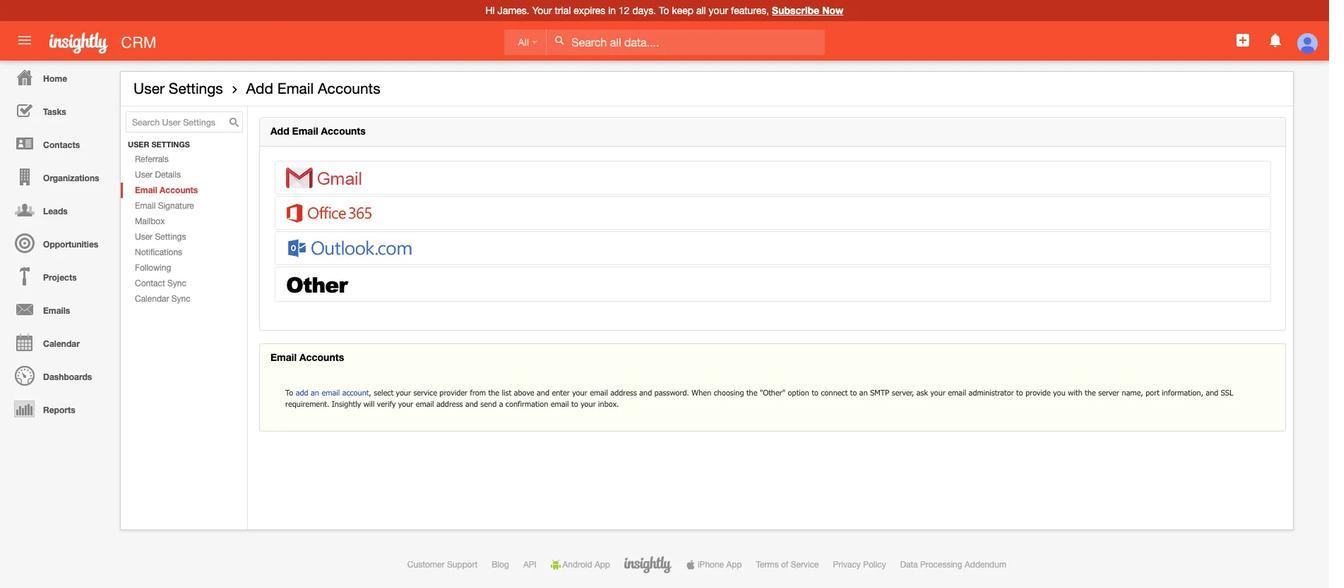 Task type: vqa. For each thing, say whether or not it's contained in the screenshot.
"Card" in Refresh Card BUTTON
no



Task type: describe. For each thing, give the bounding box(es) containing it.
email accounts link
[[121, 183, 247, 198]]

name,
[[1122, 388, 1143, 398]]

verify
[[377, 400, 396, 409]]

signature
[[158, 201, 194, 211]]

account
[[342, 388, 369, 398]]

from
[[470, 388, 486, 398]]

email accounts
[[270, 352, 344, 364]]

emails link
[[4, 293, 113, 326]]

days.
[[632, 5, 656, 16]]

connect
[[821, 388, 848, 398]]

notifications
[[135, 248, 182, 258]]

choosing
[[714, 388, 744, 398]]

and left enter
[[537, 388, 549, 398]]

your left the inbox.
[[581, 400, 596, 409]]

your right verify
[[398, 400, 413, 409]]

2 vertical spatial user
[[135, 232, 153, 242]]

provider
[[439, 388, 468, 398]]

will
[[363, 400, 375, 409]]

insightly
[[332, 400, 361, 409]]

provide
[[1025, 388, 1051, 398]]

subscribe
[[772, 4, 819, 16]]

ask
[[917, 388, 928, 398]]

james.
[[498, 5, 529, 16]]

email up insightly at the left bottom
[[322, 388, 340, 398]]

app for iphone app
[[726, 561, 742, 571]]

iphone app
[[698, 561, 742, 571]]

email up the inbox.
[[590, 388, 608, 398]]

tasks link
[[4, 94, 113, 127]]

your
[[532, 5, 552, 16]]

terms
[[756, 561, 779, 571]]

your right ask
[[930, 388, 946, 398]]

ssl
[[1221, 388, 1233, 398]]

port
[[1146, 388, 1160, 398]]

support
[[447, 561, 478, 571]]

email signature link
[[121, 198, 247, 214]]

1 vertical spatial sync
[[171, 295, 190, 304]]

reports link
[[4, 393, 113, 426]]

and down from
[[465, 400, 478, 409]]

add email accounts link
[[246, 80, 380, 97]]

add an email account link
[[296, 388, 369, 398]]

to add an email account
[[285, 388, 369, 398]]

notifications link
[[121, 245, 247, 261]]

your right enter
[[572, 388, 587, 398]]

0 horizontal spatial address
[[436, 400, 463, 409]]

privacy
[[833, 561, 861, 571]]

, select your service provider from the list above and enter your email address and password. when choosing the "other" option to connect to an smtp server, ask your email administrator to provide you with the server name, port information, and ssl requirement. insightly will verify your email address and send a confirmation email to your inbox.
[[285, 388, 1233, 409]]

contacts link
[[4, 127, 113, 160]]

mailbox
[[135, 217, 165, 227]]

contact
[[135, 279, 165, 289]]

addendum
[[965, 561, 1006, 571]]

white image
[[555, 35, 564, 45]]

now
[[822, 4, 844, 16]]

0 vertical spatial add
[[246, 80, 273, 97]]

in
[[608, 5, 616, 16]]

referrals
[[135, 155, 169, 165]]

hi
[[486, 5, 495, 16]]

you
[[1053, 388, 1066, 398]]

user settings referrals user details email accounts email signature mailbox user settings notifications following contact sync calendar sync
[[128, 140, 198, 304]]

policy
[[863, 561, 886, 571]]

1 vertical spatial calendar
[[43, 339, 80, 350]]

Search User Settings text field
[[126, 112, 243, 133]]

reports
[[43, 405, 75, 416]]

api
[[523, 561, 536, 571]]

0 vertical spatial user settings link
[[133, 80, 223, 97]]

server
[[1098, 388, 1119, 398]]

option
[[788, 388, 809, 398]]

all
[[518, 37, 529, 48]]

iphone
[[698, 561, 724, 571]]

all link
[[504, 30, 547, 55]]

of
[[781, 561, 788, 571]]

calendar link
[[4, 326, 113, 359]]

,
[[369, 388, 371, 398]]

inbox.
[[598, 400, 619, 409]]

password.
[[654, 388, 689, 398]]

processing
[[920, 561, 962, 571]]

0 vertical spatial sync
[[167, 279, 186, 289]]

opportunities link
[[4, 227, 113, 260]]

blog link
[[492, 561, 509, 571]]

iphone app link
[[686, 561, 742, 571]]

app for android app
[[595, 561, 610, 571]]

blog
[[492, 561, 509, 571]]

calendar inside user settings referrals user details email accounts email signature mailbox user settings notifications following contact sync calendar sync
[[135, 295, 169, 304]]

following link
[[121, 261, 247, 276]]

contacts
[[43, 140, 80, 150]]

to right option in the bottom of the page
[[812, 388, 819, 398]]

"other"
[[760, 388, 785, 398]]

0 vertical spatial settings
[[169, 80, 223, 97]]

android app link
[[551, 561, 610, 571]]

1 vertical spatial add
[[270, 125, 289, 137]]



Task type: locate. For each thing, give the bounding box(es) containing it.
data
[[900, 561, 918, 571]]

to left keep
[[659, 5, 669, 16]]

customer support
[[407, 561, 478, 571]]

0 vertical spatial to
[[659, 5, 669, 16]]

user
[[128, 140, 149, 149]]

12
[[619, 5, 630, 16]]

sync
[[167, 279, 186, 289], [171, 295, 190, 304]]

to inside hi james. your trial expires in 12 days. to keep all your features, subscribe now
[[659, 5, 669, 16]]

details
[[155, 170, 181, 180]]

1 vertical spatial settings
[[155, 232, 186, 242]]

customer support link
[[407, 561, 478, 571]]

your inside hi james. your trial expires in 12 days. to keep all your features, subscribe now
[[709, 5, 728, 16]]

1 horizontal spatial to
[[659, 5, 669, 16]]

email left administrator
[[948, 388, 966, 398]]

app right iphone
[[726, 561, 742, 571]]

user down referrals
[[135, 170, 153, 180]]

smtp
[[870, 388, 889, 398]]

0 horizontal spatial the
[[488, 388, 499, 398]]

1 vertical spatial to
[[285, 388, 293, 398]]

2 an from the left
[[859, 388, 868, 398]]

to left provide
[[1016, 388, 1023, 398]]

0 horizontal spatial to
[[285, 388, 293, 398]]

user details link
[[121, 167, 247, 183]]

terms of service link
[[756, 561, 819, 571]]

an right add
[[311, 388, 319, 398]]

1 horizontal spatial an
[[859, 388, 868, 398]]

email
[[277, 80, 314, 97], [292, 125, 318, 137], [135, 185, 157, 196], [135, 201, 156, 211], [270, 352, 297, 364]]

0 vertical spatial add email accounts
[[246, 80, 380, 97]]

leads link
[[4, 193, 113, 227]]

mailbox link
[[121, 214, 247, 230]]

user settings link up notifications
[[121, 230, 247, 245]]

to right the connect at the right of the page
[[850, 388, 857, 398]]

notifications image
[[1267, 32, 1284, 49]]

data processing addendum link
[[900, 561, 1006, 571]]

2 horizontal spatial the
[[1085, 388, 1096, 398]]

user settings link up search user settings text box
[[133, 80, 223, 97]]

requirement.
[[285, 400, 329, 409]]

android app
[[563, 561, 610, 571]]

home
[[43, 73, 67, 84]]

an inside , select your service provider from the list above and enter your email address and password. when choosing the "other" option to connect to an smtp server, ask your email administrator to provide you with the server name, port information, and ssl requirement. insightly will verify your email address and send a confirmation email to your inbox.
[[859, 388, 868, 398]]

1 an from the left
[[311, 388, 319, 398]]

address down "provider"
[[436, 400, 463, 409]]

0 horizontal spatial calendar
[[43, 339, 80, 350]]

user settings
[[133, 80, 223, 97]]

to left the inbox.
[[571, 400, 578, 409]]

your right select
[[396, 388, 411, 398]]

confirmation
[[506, 400, 548, 409]]

user down crm
[[133, 80, 164, 97]]

and
[[537, 388, 549, 398], [639, 388, 652, 398], [1206, 388, 1218, 398], [465, 400, 478, 409]]

Search all data.... text field
[[547, 30, 825, 55]]

organizations link
[[4, 160, 113, 193]]

a
[[499, 400, 503, 409]]

the up send
[[488, 388, 499, 398]]

settings inside user settings referrals user details email accounts email signature mailbox user settings notifications following contact sync calendar sync
[[155, 232, 186, 242]]

0 vertical spatial user
[[133, 80, 164, 97]]

crm
[[121, 34, 156, 52]]

sync up calendar sync link
[[167, 279, 186, 289]]

calendar down contact
[[135, 295, 169, 304]]

navigation containing home
[[0, 61, 113, 426]]

add email accounts
[[246, 80, 380, 97], [270, 125, 366, 137]]

1 horizontal spatial calendar
[[135, 295, 169, 304]]

0 vertical spatial address
[[610, 388, 637, 398]]

1 app from the left
[[595, 561, 610, 571]]

1 vertical spatial address
[[436, 400, 463, 409]]

keep
[[672, 5, 694, 16]]

expires
[[574, 5, 605, 16]]

settings
[[169, 80, 223, 97], [155, 232, 186, 242]]

contact sync link
[[121, 276, 247, 292]]

app right android
[[595, 561, 610, 571]]

1 vertical spatial add email accounts
[[270, 125, 366, 137]]

api link
[[523, 561, 536, 571]]

the right with
[[1085, 388, 1096, 398]]

settings up notifications
[[155, 232, 186, 242]]

sync down contact sync link
[[171, 295, 190, 304]]

tasks
[[43, 107, 66, 117]]

service
[[413, 388, 437, 398]]

your
[[709, 5, 728, 16], [396, 388, 411, 398], [572, 388, 587, 398], [930, 388, 946, 398], [398, 400, 413, 409], [581, 400, 596, 409]]

2 app from the left
[[726, 561, 742, 571]]

to
[[812, 388, 819, 398], [850, 388, 857, 398], [1016, 388, 1023, 398], [571, 400, 578, 409]]

terms of service
[[756, 561, 819, 571]]

and left password.
[[639, 388, 652, 398]]

add
[[296, 388, 308, 398]]

referrals link
[[121, 152, 247, 167]]

email down service
[[416, 400, 434, 409]]

calendar up dashboards link
[[43, 339, 80, 350]]

when
[[692, 388, 711, 398]]

features,
[[731, 5, 769, 16]]

an
[[311, 388, 319, 398], [859, 388, 868, 398]]

dashboards link
[[4, 359, 113, 393]]

email down enter
[[551, 400, 569, 409]]

1 vertical spatial user
[[135, 170, 153, 180]]

0 horizontal spatial app
[[595, 561, 610, 571]]

privacy policy link
[[833, 561, 886, 571]]

0 vertical spatial calendar
[[135, 295, 169, 304]]

your right 'all'
[[709, 5, 728, 16]]

calendar sync link
[[121, 292, 247, 307]]

navigation
[[0, 61, 113, 426]]

enter
[[552, 388, 570, 398]]

other
[[286, 270, 347, 299]]

settings
[[151, 140, 190, 149]]

to left add
[[285, 388, 293, 398]]

user
[[133, 80, 164, 97], [135, 170, 153, 180], [135, 232, 153, 242]]

email
[[322, 388, 340, 398], [590, 388, 608, 398], [948, 388, 966, 398], [416, 400, 434, 409], [551, 400, 569, 409]]

above
[[514, 388, 534, 398]]

an left the smtp
[[859, 388, 868, 398]]

address up the inbox.
[[610, 388, 637, 398]]

home link
[[4, 61, 113, 94]]

0 horizontal spatial an
[[311, 388, 319, 398]]

1 horizontal spatial address
[[610, 388, 637, 398]]

1 horizontal spatial app
[[726, 561, 742, 571]]

settings up search user settings text box
[[169, 80, 223, 97]]

add
[[246, 80, 273, 97], [270, 125, 289, 137]]

accounts
[[318, 80, 380, 97], [321, 125, 366, 137], [160, 185, 198, 196], [299, 352, 344, 364]]

all
[[696, 5, 706, 16]]

subscribe now link
[[772, 4, 844, 16]]

3 the from the left
[[1085, 388, 1096, 398]]

accounts inside user settings referrals user details email accounts email signature mailbox user settings notifications following contact sync calendar sync
[[160, 185, 198, 196]]

and left ssl
[[1206, 388, 1218, 398]]

the left "other"
[[746, 388, 757, 398]]

projects
[[43, 273, 77, 283]]

customer
[[407, 561, 445, 571]]

other link
[[275, 268, 1270, 302]]

2 the from the left
[[746, 388, 757, 398]]

1 horizontal spatial the
[[746, 388, 757, 398]]

data processing addendum
[[900, 561, 1006, 571]]

following
[[135, 263, 171, 273]]

send
[[480, 400, 497, 409]]

1 vertical spatial user settings link
[[121, 230, 247, 245]]

user down mailbox
[[135, 232, 153, 242]]

emails
[[43, 306, 70, 316]]

list
[[502, 388, 511, 398]]

the
[[488, 388, 499, 398], [746, 388, 757, 398], [1085, 388, 1096, 398]]

1 the from the left
[[488, 388, 499, 398]]



